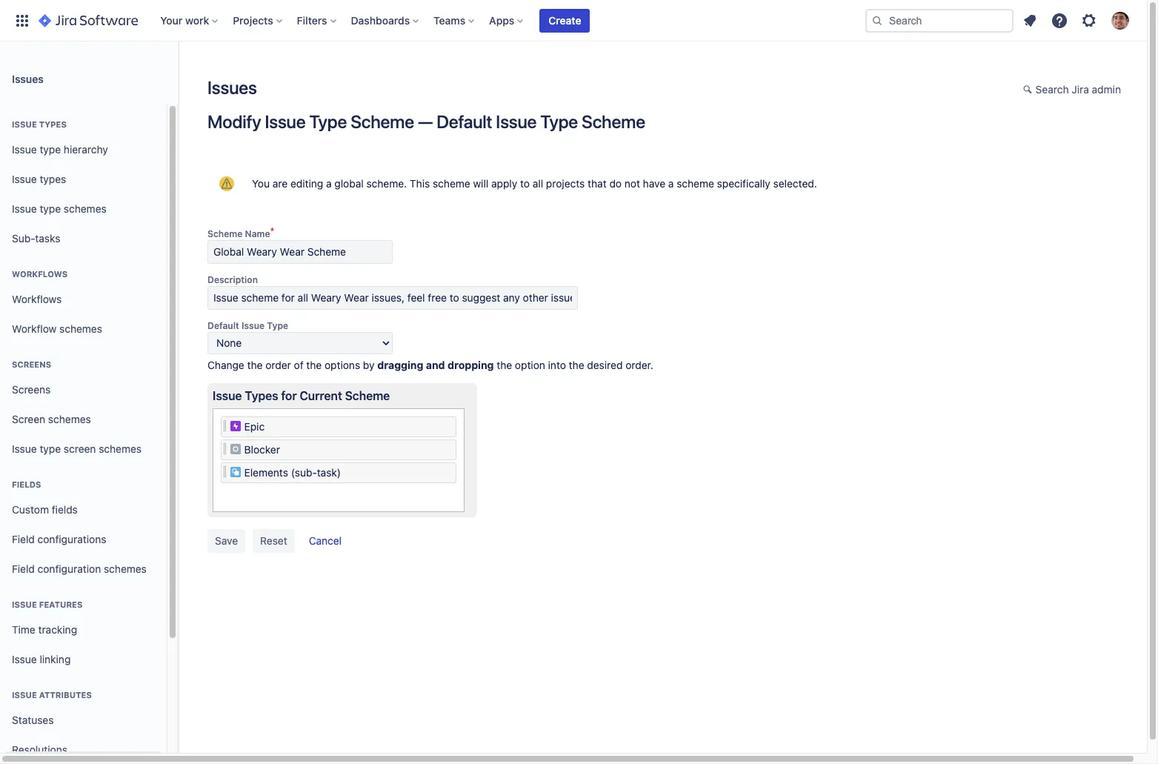 Task type: vqa. For each thing, say whether or not it's contained in the screenshot.
admin
yes



Task type: describe. For each thing, give the bounding box(es) containing it.
tracking
[[38, 623, 77, 636]]

workflows for workflows link
[[12, 292, 62, 305]]

options
[[325, 359, 360, 371]]

schemes inside screen schemes link
[[48, 413, 91, 425]]

screen schemes link
[[6, 405, 161, 434]]

editing
[[291, 177, 323, 190]]

types for issue types
[[39, 119, 67, 129]]

have
[[643, 177, 666, 190]]

create button
[[540, 9, 590, 32]]

issue for issue features
[[12, 600, 37, 609]]

primary element
[[9, 0, 866, 41]]

workflow schemes link
[[6, 314, 161, 344]]

jira
[[1072, 83, 1089, 96]]

issue for issue types for current scheme
[[213, 389, 242, 402]]

default issue type
[[208, 320, 288, 331]]

projects
[[546, 177, 585, 190]]

1 a from the left
[[326, 177, 332, 190]]

order.
[[626, 359, 654, 371]]

issue features group
[[6, 584, 161, 679]]

linking
[[40, 653, 71, 665]]

1 horizontal spatial issues
[[208, 77, 257, 98]]

your
[[160, 14, 183, 26]]

issue type screen schemes link
[[6, 434, 161, 464]]

blocker
[[244, 443, 280, 456]]

issue attributes group
[[6, 674, 161, 764]]

2 a from the left
[[668, 177, 674, 190]]

screens for screens link
[[12, 383, 51, 395]]

issue types for current scheme
[[213, 389, 390, 402]]

workflow schemes
[[12, 322, 102, 335]]

to
[[520, 177, 530, 190]]

issue for issue type hierarchy
[[12, 143, 37, 155]]

—
[[418, 111, 433, 132]]

current
[[300, 389, 342, 402]]

workflows link
[[6, 285, 161, 314]]

help image
[[1051, 11, 1069, 29]]

1 scheme from the left
[[433, 177, 470, 190]]

teams
[[434, 14, 466, 26]]

vgrabber image for blocker
[[224, 443, 227, 455]]

option
[[515, 359, 545, 371]]

types for issue types for current scheme
[[245, 389, 278, 402]]

sub-
[[12, 232, 35, 244]]

selected.
[[774, 177, 817, 190]]

do
[[610, 177, 622, 190]]

2 the from the left
[[306, 359, 322, 371]]

sub-tasks
[[12, 232, 60, 244]]

type for screen
[[40, 442, 61, 455]]

issue type schemes
[[12, 202, 107, 215]]

epic
[[244, 420, 265, 433]]

type for schemes
[[40, 202, 61, 215]]

create
[[549, 14, 581, 26]]

banner containing your work
[[0, 0, 1147, 42]]

field configuration schemes
[[12, 562, 147, 575]]

appswitcher icon image
[[13, 11, 31, 29]]

of
[[294, 359, 304, 371]]

1 horizontal spatial default
[[437, 111, 492, 132]]

all
[[533, 177, 543, 190]]

scheme left —
[[351, 111, 414, 132]]

field configuration schemes link
[[6, 554, 161, 584]]

schemes inside field configuration schemes link
[[104, 562, 147, 575]]

workflow
[[12, 322, 57, 335]]

small image
[[1023, 84, 1035, 96]]

cancel link
[[301, 529, 349, 553]]

time
[[12, 623, 35, 636]]

configurations
[[38, 533, 106, 545]]

order
[[266, 359, 291, 371]]

scheme left name
[[208, 228, 243, 239]]

custom fields link
[[6, 495, 161, 525]]

field configurations
[[12, 533, 106, 545]]

time tracking
[[12, 623, 77, 636]]

issue features
[[12, 600, 83, 609]]

fields group
[[6, 464, 161, 588]]

elements
[[244, 466, 288, 479]]

work
[[185, 14, 209, 26]]

1 vertical spatial default
[[208, 320, 239, 331]]

global
[[335, 177, 364, 190]]

time tracking link
[[6, 615, 161, 645]]

vgrabber image for elements
[[224, 466, 227, 478]]

image image for epic
[[230, 420, 241, 432]]

issue up change
[[242, 320, 265, 331]]

issue type screen schemes
[[12, 442, 142, 455]]

field for field configuration schemes
[[12, 562, 35, 575]]

desired
[[587, 359, 623, 371]]

your work button
[[156, 9, 224, 32]]

(sub-
[[291, 466, 317, 479]]

issue for issue type screen schemes
[[12, 442, 37, 455]]

type for modify issue type scheme                 — default issue type scheme
[[309, 111, 347, 132]]

issue types group
[[6, 104, 161, 258]]

dashboards button
[[347, 9, 425, 32]]

scheme down the by
[[345, 389, 390, 402]]

you are editing a global scheme. this scheme will apply to all projects that do not have a scheme specifically selected.
[[252, 177, 817, 190]]

search image
[[872, 14, 883, 26]]

Search field
[[866, 9, 1014, 32]]

sub-tasks link
[[6, 224, 161, 253]]

issue attributes
[[12, 690, 92, 700]]

type for default issue type
[[267, 320, 288, 331]]

dragging
[[378, 359, 424, 371]]

change
[[208, 359, 244, 371]]

into
[[548, 359, 566, 371]]

scheme.
[[366, 177, 407, 190]]



Task type: locate. For each thing, give the bounding box(es) containing it.
type inside screens group
[[40, 442, 61, 455]]

workflows for workflows group
[[12, 269, 68, 279]]

issue up statuses
[[12, 690, 37, 700]]

admin
[[1092, 83, 1121, 96]]

schemes down field configurations link
[[104, 562, 147, 575]]

screens link
[[6, 375, 161, 405]]

2 field from the top
[[12, 562, 35, 575]]

0 horizontal spatial default
[[208, 320, 239, 331]]

issue for issue types
[[12, 119, 37, 129]]

2 vertical spatial image image
[[230, 466, 241, 478]]

None button
[[253, 529, 295, 553]]

1 field from the top
[[12, 533, 35, 545]]

field up issue features
[[12, 562, 35, 575]]

specifically
[[717, 177, 771, 190]]

by
[[363, 359, 375, 371]]

screens down workflow
[[12, 359, 51, 369]]

types left the for
[[245, 389, 278, 402]]

1 vertical spatial field
[[12, 562, 35, 575]]

schemes
[[64, 202, 107, 215], [59, 322, 102, 335], [48, 413, 91, 425], [99, 442, 142, 455], [104, 562, 147, 575]]

configuration
[[38, 562, 101, 575]]

workflows group
[[6, 253, 161, 348]]

1 the from the left
[[247, 359, 263, 371]]

a left global
[[326, 177, 332, 190]]

vgrabber image
[[224, 420, 227, 432]]

1 horizontal spatial scheme
[[677, 177, 714, 190]]

issue down issue types
[[12, 143, 37, 155]]

2 scheme from the left
[[677, 177, 714, 190]]

your profile and settings image
[[1112, 11, 1130, 29]]

the left 'option'
[[497, 359, 512, 371]]

description
[[208, 274, 258, 285]]

schemes right screen
[[99, 442, 142, 455]]

modify
[[208, 111, 261, 132]]

schemes inside workflow schemes link
[[59, 322, 102, 335]]

types
[[40, 172, 66, 185]]

and
[[426, 359, 445, 371]]

0 vertical spatial default
[[437, 111, 492, 132]]

type up the default issue type text field
[[267, 320, 288, 331]]

types inside group
[[39, 119, 67, 129]]

scheme
[[433, 177, 470, 190], [677, 177, 714, 190]]

issue linking link
[[6, 645, 161, 674]]

issue up issue type hierarchy
[[12, 119, 37, 129]]

you
[[252, 177, 270, 190]]

types up issue type hierarchy
[[39, 119, 67, 129]]

banner
[[0, 0, 1147, 42]]

schemes down workflows link
[[59, 322, 102, 335]]

type left screen
[[40, 442, 61, 455]]

2 image image from the top
[[230, 443, 241, 455]]

3 image image from the top
[[230, 466, 241, 478]]

screens for screens group
[[12, 359, 51, 369]]

apps button
[[485, 9, 529, 32]]

default right —
[[437, 111, 492, 132]]

sidebar navigation image
[[162, 59, 194, 89]]

1 workflows from the top
[[12, 269, 68, 279]]

types
[[39, 119, 67, 129], [245, 389, 278, 402]]

issue inside screens group
[[12, 442, 37, 455]]

issue for issue linking
[[12, 653, 37, 665]]

the left order
[[247, 359, 263, 371]]

apps
[[489, 14, 515, 26]]

cancel
[[309, 534, 342, 547]]

field configurations link
[[6, 525, 161, 554]]

filters button
[[292, 9, 342, 32]]

type up global
[[309, 111, 347, 132]]

resolutions
[[12, 743, 67, 756]]

issue for issue attributes
[[12, 690, 37, 700]]

image image for blocker
[[230, 443, 241, 455]]

attributes
[[39, 690, 92, 700]]

elements (sub-task)
[[244, 466, 341, 479]]

issue up to
[[496, 111, 537, 132]]

0 horizontal spatial issues
[[12, 72, 44, 85]]

vgrabber image
[[224, 443, 227, 455], [224, 466, 227, 478]]

Description text field
[[208, 286, 578, 310]]

schemes down issue types link
[[64, 202, 107, 215]]

0 vertical spatial types
[[39, 119, 67, 129]]

issue types
[[12, 119, 67, 129]]

2 workflows from the top
[[12, 292, 62, 305]]

the right into
[[569, 359, 584, 371]]

issue for issue types
[[12, 172, 37, 185]]

0 horizontal spatial a
[[326, 177, 332, 190]]

2 screens from the top
[[12, 383, 51, 395]]

0 horizontal spatial types
[[39, 119, 67, 129]]

issue
[[265, 111, 306, 132], [496, 111, 537, 132], [12, 119, 37, 129], [12, 143, 37, 155], [12, 172, 37, 185], [12, 202, 37, 215], [242, 320, 265, 331], [213, 389, 242, 402], [12, 442, 37, 455], [12, 600, 37, 609], [12, 653, 37, 665], [12, 690, 37, 700]]

custom
[[12, 503, 49, 516]]

projects button
[[228, 9, 288, 32]]

type down issue types
[[40, 143, 61, 155]]

image image
[[230, 420, 241, 432], [230, 443, 241, 455], [230, 466, 241, 478]]

2 horizontal spatial type
[[541, 111, 578, 132]]

issues
[[12, 72, 44, 85], [208, 77, 257, 98]]

dashboards
[[351, 14, 410, 26]]

1 vertical spatial types
[[245, 389, 278, 402]]

3 the from the left
[[497, 359, 512, 371]]

1 horizontal spatial a
[[668, 177, 674, 190]]

issue down "time"
[[12, 653, 37, 665]]

issue type schemes link
[[6, 194, 161, 224]]

0 vertical spatial vgrabber image
[[224, 443, 227, 455]]

scheme up 'do'
[[582, 111, 645, 132]]

issue linking
[[12, 653, 71, 665]]

field down the custom
[[12, 533, 35, 545]]

issues up 'modify'
[[208, 77, 257, 98]]

dropping
[[448, 359, 494, 371]]

None submit
[[208, 529, 245, 553]]

1 vertical spatial vgrabber image
[[224, 466, 227, 478]]

screen
[[64, 442, 96, 455]]

3 type from the top
[[40, 442, 61, 455]]

type
[[309, 111, 347, 132], [541, 111, 578, 132], [267, 320, 288, 331]]

0 horizontal spatial type
[[267, 320, 288, 331]]

issue type hierarchy
[[12, 143, 108, 155]]

screens up screen
[[12, 383, 51, 395]]

screens group
[[6, 344, 161, 468]]

a
[[326, 177, 332, 190], [668, 177, 674, 190]]

image image left blocker
[[230, 443, 241, 455]]

issue up "time"
[[12, 600, 37, 609]]

name
[[245, 228, 270, 239]]

jira software image
[[39, 11, 138, 29], [39, 11, 138, 29]]

issue for issue type schemes
[[12, 202, 37, 215]]

the right of
[[306, 359, 322, 371]]

workflows down sub-tasks
[[12, 269, 68, 279]]

image image right vgrabber icon
[[230, 420, 241, 432]]

4 the from the left
[[569, 359, 584, 371]]

screen
[[12, 413, 45, 425]]

vgrabber image down vgrabber icon
[[224, 443, 227, 455]]

fields
[[12, 480, 41, 489]]

2 type from the top
[[40, 202, 61, 215]]

resolutions link
[[6, 735, 161, 764]]

search
[[1036, 83, 1069, 96]]

tasks
[[35, 232, 60, 244]]

None text field
[[208, 240, 393, 264]]

vgrabber image left elements
[[224, 466, 227, 478]]

image image left elements
[[230, 466, 241, 478]]

scheme name
[[208, 228, 270, 239]]

search jira admin
[[1036, 83, 1121, 96]]

scheme left will
[[433, 177, 470, 190]]

that
[[588, 177, 607, 190]]

projects
[[233, 14, 273, 26]]

are
[[273, 177, 288, 190]]

schemes up issue type screen schemes
[[48, 413, 91, 425]]

issue right 'modify'
[[265, 111, 306, 132]]

modify issue type scheme                 — default issue type scheme
[[208, 111, 645, 132]]

issue type hierarchy link
[[6, 135, 161, 165]]

notifications image
[[1021, 11, 1039, 29]]

issue types link
[[6, 165, 161, 194]]

a right have
[[668, 177, 674, 190]]

1 image image from the top
[[230, 420, 241, 432]]

settings image
[[1081, 11, 1098, 29]]

screen schemes
[[12, 413, 91, 425]]

issue types
[[12, 172, 66, 185]]

schemes inside issue type screen schemes link
[[99, 442, 142, 455]]

0 vertical spatial image image
[[230, 420, 241, 432]]

search jira admin link
[[1016, 79, 1129, 102]]

0 vertical spatial field
[[12, 533, 35, 545]]

schemes inside issue type schemes link
[[64, 202, 107, 215]]

the
[[247, 359, 263, 371], [306, 359, 322, 371], [497, 359, 512, 371], [569, 359, 584, 371]]

filters
[[297, 14, 327, 26]]

workflows up workflow
[[12, 292, 62, 305]]

hierarchy
[[64, 143, 108, 155]]

1 screens from the top
[[12, 359, 51, 369]]

issue up vgrabber icon
[[213, 389, 242, 402]]

statuses
[[12, 713, 54, 726]]

issue inside group
[[12, 690, 37, 700]]

1 horizontal spatial type
[[309, 111, 347, 132]]

issue up sub-
[[12, 202, 37, 215]]

1 vertical spatial screens
[[12, 383, 51, 395]]

0 vertical spatial type
[[40, 143, 61, 155]]

1 vertical spatial workflows
[[12, 292, 62, 305]]

task)
[[317, 466, 341, 479]]

not
[[625, 177, 640, 190]]

issue down screen
[[12, 442, 37, 455]]

1 vgrabber image from the top
[[224, 443, 227, 455]]

1 vertical spatial image image
[[230, 443, 241, 455]]

1 vertical spatial type
[[40, 202, 61, 215]]

type up the tasks
[[40, 202, 61, 215]]

default
[[437, 111, 492, 132], [208, 320, 239, 331]]

2 vgrabber image from the top
[[224, 466, 227, 478]]

issues up issue types
[[12, 72, 44, 85]]

your work
[[160, 14, 209, 26]]

type up "projects"
[[541, 111, 578, 132]]

will
[[473, 177, 489, 190]]

type for hierarchy
[[40, 143, 61, 155]]

change the order of the options by dragging and dropping the option into the desired order.
[[208, 359, 654, 371]]

1 horizontal spatial types
[[245, 389, 278, 402]]

2 vertical spatial type
[[40, 442, 61, 455]]

scheme right have
[[677, 177, 714, 190]]

Default Issue Type text field
[[208, 332, 393, 354]]

statuses link
[[6, 706, 161, 735]]

field for field configurations
[[12, 533, 35, 545]]

0 horizontal spatial scheme
[[433, 177, 470, 190]]

0 vertical spatial screens
[[12, 359, 51, 369]]

fields
[[52, 503, 78, 516]]

0 vertical spatial workflows
[[12, 269, 68, 279]]

1 type from the top
[[40, 143, 61, 155]]

default up change
[[208, 320, 239, 331]]

issue left types
[[12, 172, 37, 185]]

apply
[[491, 177, 518, 190]]



